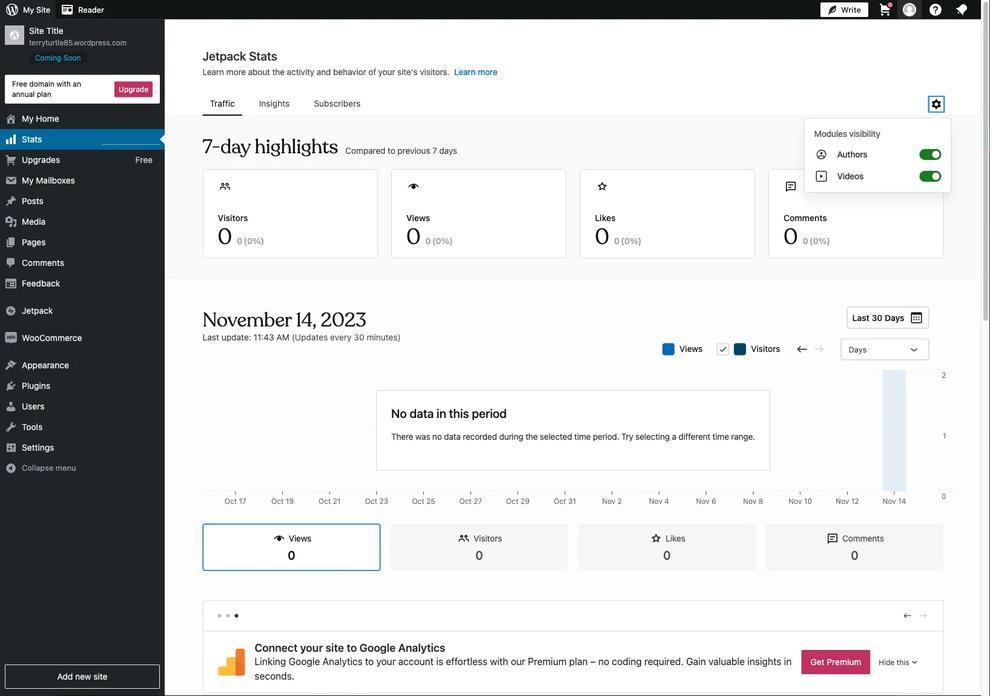 Task type: locate. For each thing, give the bounding box(es) containing it.
1 vertical spatial views
[[680, 343, 703, 353]]

2 vertical spatial your
[[377, 656, 396, 667]]

2 100,000 from the top
[[919, 497, 947, 506]]

nov for nov 6
[[696, 497, 710, 506]]

oct for oct 31
[[554, 497, 566, 506]]

2 vertical spatial my
[[22, 175, 34, 185]]

time left period.
[[574, 432, 591, 442]]

1 horizontal spatial 2
[[942, 371, 947, 380]]

your right the of
[[378, 67, 395, 77]]

no inside connect your site to google analytics linking google analytics to your account is effortless with our premium plan – no coding required. gain valuable insights in seconds.
[[599, 656, 610, 667]]

days down last 30 days
[[849, 345, 867, 354]]

likes inside likes 0 0 ( 0 %)
[[595, 213, 616, 223]]

0 horizontal spatial 30
[[354, 332, 364, 342]]

days up days dropdown button
[[885, 313, 905, 323]]

learn
[[203, 67, 224, 77]]

there was no data recorded during the selected time period. try selecting a different time range.
[[391, 432, 755, 442]]

7 oct from the left
[[506, 497, 519, 506]]

1 vertical spatial the
[[526, 432, 538, 442]]

img image inside woocommerce link
[[5, 332, 17, 344]]

nov 4
[[649, 497, 669, 506]]

0 horizontal spatial days
[[849, 345, 867, 354]]

0 vertical spatial days
[[885, 313, 905, 323]]

get
[[811, 657, 825, 667]]

no right was
[[433, 432, 442, 442]]

visitors inside visitors 0 0 ( 0 %)
[[218, 213, 248, 223]]

0 vertical spatial img image
[[5, 305, 17, 317]]

1 vertical spatial likes
[[666, 533, 686, 543]]

( for visitors 0 0 ( 0 %)
[[244, 236, 247, 246]]

upgrades
[[22, 155, 60, 165]]

(
[[244, 236, 247, 246], [432, 236, 436, 246], [621, 236, 625, 246], [810, 236, 813, 246]]

menu containing traffic
[[203, 93, 930, 116]]

nov left "10" on the right bottom of the page
[[789, 497, 802, 506]]

0 vertical spatial the
[[272, 67, 285, 77]]

appearance link
[[0, 355, 165, 376]]

home
[[36, 114, 59, 124]]

0 horizontal spatial data
[[410, 406, 434, 420]]

1 img image from the top
[[5, 305, 17, 317]]

soon
[[63, 53, 81, 62]]

img image for woocommerce
[[5, 332, 17, 344]]

title
[[46, 26, 63, 36]]

my inside my home link
[[22, 114, 34, 124]]

new
[[75, 672, 91, 682]]

site inside connect your site to google analytics linking google analytics to your account is effortless with our premium plan – no coding required. gain valuable insights in seconds.
[[326, 641, 344, 654]]

0 vertical spatial my
[[23, 5, 34, 14]]

100,000 for 100,000
[[919, 497, 947, 506]]

data down no data in this period
[[444, 432, 461, 442]]

( inside likes 0 0 ( 0 %)
[[621, 236, 625, 246]]

site's
[[398, 67, 418, 77]]

jetpack stats main content
[[0, 48, 981, 696]]

2 vertical spatial views
[[289, 533, 311, 543]]

1 vertical spatial no
[[599, 656, 610, 667]]

premium
[[528, 656, 567, 667], [827, 657, 862, 667]]

visitors
[[218, 213, 248, 223], [751, 343, 781, 353], [474, 533, 502, 543]]

0 vertical spatial 100,000
[[919, 371, 947, 380]]

media
[[22, 217, 46, 227]]

0 horizontal spatial site
[[94, 672, 108, 682]]

3 ( from the left
[[621, 236, 625, 246]]

next image
[[918, 610, 929, 621]]

days inside dropdown button
[[849, 345, 867, 354]]

%)
[[253, 236, 264, 246], [441, 236, 453, 246], [630, 236, 642, 246], [819, 236, 831, 246]]

1 vertical spatial site
[[29, 26, 44, 36]]

comments inside comments 0 0 ( 0 %)
[[784, 213, 827, 223]]

oct 23
[[365, 497, 388, 506]]

( for likes 0 0 ( 0 %)
[[621, 236, 625, 246]]

woocommerce link
[[0, 328, 165, 348]]

oct left 25
[[412, 497, 425, 506]]

last up days dropdown button
[[853, 313, 870, 323]]

8 oct from the left
[[554, 497, 566, 506]]

(updates
[[292, 332, 328, 342]]

my left home
[[22, 114, 34, 124]]

free inside free domain with an annual plan
[[12, 80, 27, 88]]

oct for oct 27
[[460, 497, 472, 506]]

0 vertical spatial visitors
[[218, 213, 248, 223]]

1 vertical spatial your
[[300, 641, 323, 654]]

plugins
[[22, 381, 50, 391]]

1 horizontal spatial site
[[326, 641, 344, 654]]

your
[[378, 67, 395, 77], [300, 641, 323, 654], [377, 656, 396, 667]]

menu inside jetpack stats main content
[[203, 93, 930, 116]]

oct left 29
[[506, 497, 519, 506]]

nov left 8
[[743, 497, 757, 506]]

my up posts
[[22, 175, 34, 185]]

1 time from the left
[[574, 432, 591, 442]]

jetpack stats learn more about the activity and behavior of your site's visitors. learn more
[[203, 48, 498, 77]]

data right no
[[410, 406, 434, 420]]

1 vertical spatial data
[[444, 432, 461, 442]]

modules visibility
[[814, 129, 881, 139]]

free down highest hourly views 0 image on the top of the page
[[135, 155, 153, 165]]

pages
[[22, 237, 46, 247]]

comments for comments 0
[[843, 533, 884, 543]]

my for my mailboxes
[[22, 175, 34, 185]]

views inside views 0
[[289, 533, 311, 543]]

views for views 0 0 ( 0 %)
[[406, 213, 430, 223]]

4 oct from the left
[[365, 497, 378, 506]]

days
[[885, 313, 905, 323], [849, 345, 867, 354]]

0 vertical spatial views
[[406, 213, 430, 223]]

my home
[[22, 114, 59, 124]]

4 %) from the left
[[819, 236, 831, 246]]

1 horizontal spatial data
[[444, 432, 461, 442]]

nov left 14
[[883, 497, 896, 506]]

to right analytics
[[365, 656, 374, 667]]

comments link
[[0, 253, 165, 273]]

1 100,000 from the top
[[919, 371, 947, 380]]

1
[[943, 432, 947, 440]]

2 ( from the left
[[432, 236, 436, 246]]

1 horizontal spatial in
[[784, 656, 792, 667]]

site title terryturtle85.wordpress.com
[[29, 26, 127, 47]]

1 vertical spatial last
[[203, 332, 219, 342]]

google analytics
[[360, 641, 445, 654]]

add new site
[[57, 672, 108, 682]]

posts
[[22, 196, 43, 206]]

settings
[[22, 443, 54, 453]]

effortless
[[446, 656, 488, 667]]

nov left 4
[[649, 497, 663, 506]]

0 horizontal spatial no
[[433, 432, 442, 442]]

1 ( from the left
[[244, 236, 247, 246]]

3 oct from the left
[[319, 497, 331, 506]]

likes inside likes 0
[[666, 533, 686, 543]]

visitors for visitors
[[751, 343, 781, 353]]

this right hide
[[897, 658, 910, 666]]

0 horizontal spatial 2
[[618, 497, 622, 506]]

nov for nov 8
[[743, 497, 757, 506]]

comments
[[784, 213, 827, 223], [22, 258, 64, 268], [843, 533, 884, 543]]

my profile image
[[903, 3, 917, 16]]

none checkbox inside jetpack stats main content
[[717, 343, 730, 355]]

0 horizontal spatial comments
[[22, 258, 64, 268]]

( inside comments 0 0 ( 0 %)
[[810, 236, 813, 246]]

1 horizontal spatial comments
[[784, 213, 827, 223]]

nov for nov 2
[[602, 497, 616, 506]]

0 inside "visitors 0"
[[476, 548, 483, 562]]

comments for comments 0 0 ( 0 %)
[[784, 213, 827, 223]]

oct 31
[[554, 497, 576, 506]]

nov right 31
[[602, 497, 616, 506]]

0 vertical spatial your
[[378, 67, 395, 77]]

november
[[203, 308, 292, 332]]

site up analytics
[[326, 641, 344, 654]]

your for jetpack stats
[[378, 67, 395, 77]]

1 horizontal spatial days
[[885, 313, 905, 323]]

nov left 12
[[836, 497, 850, 506]]

my left reader link
[[23, 5, 34, 14]]

nov 6
[[696, 497, 717, 506]]

7 nov from the left
[[883, 497, 896, 506]]

img image left jetpack
[[5, 305, 17, 317]]

0 vertical spatial to
[[388, 145, 395, 155]]

oct for oct 21
[[319, 497, 331, 506]]

nov left 6
[[696, 497, 710, 506]]

woocommerce
[[22, 333, 82, 343]]

( for comments 0 0 ( 0 %)
[[810, 236, 813, 246]]

range.
[[731, 432, 755, 442]]

period.
[[593, 432, 619, 442]]

%) inside views 0 0 ( 0 %)
[[441, 236, 453, 246]]

oct for oct 23
[[365, 497, 378, 506]]

write
[[841, 5, 861, 14]]

%) inside likes 0 0 ( 0 %)
[[630, 236, 642, 246]]

3 nov from the left
[[696, 497, 710, 506]]

site up 'title' at the top
[[36, 5, 50, 14]]

1 vertical spatial 100,000
[[919, 497, 947, 506]]

free for free
[[135, 155, 153, 165]]

reader link
[[55, 0, 109, 19]]

2 nov from the left
[[649, 497, 663, 506]]

1 horizontal spatial with
[[490, 656, 508, 667]]

( inside views 0 0 ( 0 %)
[[432, 236, 436, 246]]

0 horizontal spatial this
[[449, 406, 469, 420]]

1 vertical spatial in
[[784, 656, 792, 667]]

0 vertical spatial site
[[326, 641, 344, 654]]

0 horizontal spatial time
[[574, 432, 591, 442]]

2 img image from the top
[[5, 332, 17, 344]]

17
[[239, 497, 247, 506]]

None checkbox
[[717, 343, 730, 355]]

100,000 down days dropdown button
[[919, 371, 947, 380]]

2 horizontal spatial comments
[[843, 533, 884, 543]]

100,000 for 100,000 2 1 0
[[919, 371, 947, 380]]

my for my site
[[23, 5, 34, 14]]

img image inside 'jetpack' link
[[5, 305, 17, 317]]

plugins link
[[0, 376, 165, 396]]

domain
[[29, 80, 54, 88]]

tooltip containing modules visibility
[[798, 111, 952, 193]]

0 horizontal spatial the
[[272, 67, 285, 77]]

0 vertical spatial 30
[[872, 313, 883, 323]]

4 nov from the left
[[743, 497, 757, 506]]

oct left 23
[[365, 497, 378, 506]]

1 horizontal spatial no
[[599, 656, 610, 667]]

this inside button
[[897, 658, 910, 666]]

1 horizontal spatial time
[[713, 432, 729, 442]]

my site
[[23, 5, 50, 14]]

recorded
[[463, 432, 497, 442]]

6 nov from the left
[[836, 497, 850, 506]]

0 horizontal spatial last
[[203, 332, 219, 342]]

1 horizontal spatial last
[[853, 313, 870, 323]]

site
[[36, 5, 50, 14], [29, 26, 44, 36]]

1 nov from the left
[[602, 497, 616, 506]]

oct 27
[[460, 497, 482, 506]]

premium inside get premium button
[[827, 657, 862, 667]]

2 vertical spatial visitors
[[474, 533, 502, 543]]

2 vertical spatial comments
[[843, 533, 884, 543]]

days button
[[841, 338, 930, 360]]

my site link
[[0, 0, 55, 19]]

and
[[317, 67, 331, 77]]

0 vertical spatial data
[[410, 406, 434, 420]]

oct for oct 17
[[225, 497, 237, 506]]

1 horizontal spatial likes
[[666, 533, 686, 543]]

2 oct from the left
[[271, 497, 284, 506]]

with
[[56, 80, 71, 88], [490, 656, 508, 667]]

my inside my mailboxes link
[[22, 175, 34, 185]]

0 horizontal spatial with
[[56, 80, 71, 88]]

oct left 21
[[319, 497, 331, 506]]

1 oct from the left
[[225, 497, 237, 506]]

your down the google analytics
[[377, 656, 396, 667]]

0 horizontal spatial to
[[347, 641, 357, 654]]

0 horizontal spatial visitors
[[218, 213, 248, 223]]

free up annual plan
[[12, 80, 27, 88]]

google
[[289, 656, 320, 667]]

2 inside 100,000 2 1 0
[[942, 371, 947, 380]]

23
[[380, 497, 388, 506]]

4 ( from the left
[[810, 236, 813, 246]]

oct left 31
[[554, 497, 566, 506]]

last left update:
[[203, 332, 219, 342]]

img image
[[5, 305, 17, 317], [5, 332, 17, 344]]

1 horizontal spatial 30
[[872, 313, 883, 323]]

1 horizontal spatial to
[[365, 656, 374, 667]]

0 vertical spatial site
[[36, 5, 50, 14]]

insights link
[[252, 93, 297, 114]]

1 vertical spatial 2
[[618, 497, 622, 506]]

0 horizontal spatial in
[[437, 406, 446, 420]]

the right during
[[526, 432, 538, 442]]

time left range.
[[713, 432, 729, 442]]

%) inside visitors 0 0 ( 0 %)
[[253, 236, 264, 246]]

oct 17
[[225, 497, 247, 506]]

1 horizontal spatial this
[[897, 658, 910, 666]]

posts link
[[0, 191, 165, 211]]

2 %) from the left
[[441, 236, 453, 246]]

in right no
[[437, 406, 446, 420]]

oct left '17'
[[225, 497, 237, 506]]

1 vertical spatial my
[[22, 114, 34, 124]]

the right about
[[272, 67, 285, 77]]

your inside jetpack stats learn more about the activity and behavior of your site's visitors. learn more
[[378, 67, 395, 77]]

oct left 27
[[460, 497, 472, 506]]

no right –
[[599, 656, 610, 667]]

premium inside connect your site to google analytics linking google analytics to your account is effortless with our premium plan – no coding required. gain valuable insights in seconds.
[[528, 656, 567, 667]]

data
[[410, 406, 434, 420], [444, 432, 461, 442]]

your for connect
[[377, 656, 396, 667]]

1 horizontal spatial free
[[135, 155, 153, 165]]

in
[[437, 406, 446, 420], [784, 656, 792, 667]]

site inside my site link
[[36, 5, 50, 14]]

30 up days dropdown button
[[872, 313, 883, 323]]

jetpack stats
[[203, 48, 277, 63]]

this left period
[[449, 406, 469, 420]]

oct left 19
[[271, 497, 284, 506]]

annual plan
[[12, 90, 51, 98]]

0 horizontal spatial views
[[289, 533, 311, 543]]

connect your site to google analytics linking google analytics to your account is effortless with our premium plan – no coding required. gain valuable insights in seconds.
[[255, 641, 792, 682]]

menu
[[203, 93, 930, 116]]

1 vertical spatial days
[[849, 345, 867, 354]]

my inside my site link
[[23, 5, 34, 14]]

0 vertical spatial 2
[[942, 371, 947, 380]]

tooltip
[[798, 111, 952, 193]]

0 inside comments 0
[[851, 548, 859, 562]]

in right insights on the right bottom
[[784, 656, 792, 667]]

0 vertical spatial likes
[[595, 213, 616, 223]]

this
[[449, 406, 469, 420], [897, 658, 910, 666]]

1 horizontal spatial premium
[[827, 657, 862, 667]]

0 horizontal spatial likes
[[595, 213, 616, 223]]

upgrade
[[119, 85, 148, 93]]

more
[[226, 67, 246, 77]]

5 nov from the left
[[789, 497, 802, 506]]

2 horizontal spatial to
[[388, 145, 395, 155]]

0 horizontal spatial free
[[12, 80, 27, 88]]

your up google
[[300, 641, 323, 654]]

collapse menu
[[22, 463, 76, 472]]

1 horizontal spatial visitors
[[474, 533, 502, 543]]

1 vertical spatial free
[[135, 155, 153, 165]]

to up analytics
[[347, 641, 357, 654]]

1 vertical spatial with
[[490, 656, 508, 667]]

site
[[326, 641, 344, 654], [94, 672, 108, 682]]

oct for oct 29
[[506, 497, 519, 506]]

in inside connect your site to google analytics linking google analytics to your account is effortless with our premium plan – no coding required. gain valuable insights in seconds.
[[784, 656, 792, 667]]

site right new on the left
[[94, 672, 108, 682]]

1 vertical spatial img image
[[5, 332, 17, 344]]

%) inside comments 0 0 ( 0 %)
[[819, 236, 831, 246]]

users link
[[0, 396, 165, 417]]

premium right our
[[528, 656, 567, 667]]

1 horizontal spatial the
[[526, 432, 538, 442]]

2 horizontal spatial visitors
[[751, 343, 781, 353]]

1 vertical spatial this
[[897, 658, 910, 666]]

1 vertical spatial 30
[[354, 332, 364, 342]]

insights
[[748, 656, 782, 667]]

try
[[622, 432, 634, 442]]

traffic
[[210, 98, 235, 108]]

0 horizontal spatial premium
[[528, 656, 567, 667]]

1 vertical spatial visitors
[[751, 343, 781, 353]]

0 vertical spatial with
[[56, 80, 71, 88]]

0 inside likes 0
[[664, 548, 671, 562]]

1 vertical spatial comments
[[22, 258, 64, 268]]

media link
[[0, 211, 165, 232]]

0 inside views 0
[[288, 548, 295, 562]]

with left the "an"
[[56, 80, 71, 88]]

5 oct from the left
[[412, 497, 425, 506]]

2023
[[321, 308, 366, 332]]

7-
[[203, 135, 221, 159]]

30 inside button
[[872, 313, 883, 323]]

site left 'title' at the top
[[29, 26, 44, 36]]

no
[[391, 406, 407, 420]]

free
[[12, 80, 27, 88], [135, 155, 153, 165]]

views inside views 0 0 ( 0 %)
[[406, 213, 430, 223]]

with left our
[[490, 656, 508, 667]]

30 right every
[[354, 332, 364, 342]]

0 vertical spatial comments
[[784, 213, 827, 223]]

100,000
[[919, 371, 947, 380], [919, 497, 947, 506]]

2 for 100,000 2 1 0
[[942, 371, 947, 380]]

0 vertical spatial last
[[853, 313, 870, 323]]

1 horizontal spatial views
[[406, 213, 430, 223]]

( inside visitors 0 0 ( 0 %)
[[244, 236, 247, 246]]

3 %) from the left
[[630, 236, 642, 246]]

behavior
[[333, 67, 366, 77]]

21
[[333, 497, 341, 506]]

1 %) from the left
[[253, 236, 264, 246]]

tools link
[[0, 417, 165, 437]]

0 vertical spatial free
[[12, 80, 27, 88]]

2 horizontal spatial views
[[680, 343, 703, 353]]

1 vertical spatial site
[[94, 672, 108, 682]]

6 oct from the left
[[460, 497, 472, 506]]

premium right get at the bottom right of the page
[[827, 657, 862, 667]]

pager controls element
[[203, 601, 944, 631]]

img image left the woocommerce
[[5, 332, 17, 344]]

100,000 right 14
[[919, 497, 947, 506]]

to left previous on the left top of page
[[388, 145, 395, 155]]



Task type: vqa. For each thing, say whether or not it's contained in the screenshot.
Traffic link
yes



Task type: describe. For each thing, give the bounding box(es) containing it.
different
[[679, 432, 711, 442]]

29
[[521, 497, 530, 506]]

write link
[[821, 0, 869, 19]]

about
[[248, 67, 270, 77]]

compared to previous 7 days
[[346, 145, 457, 155]]

selecting
[[636, 432, 670, 442]]

2 time from the left
[[713, 432, 729, 442]]

my mailboxes link
[[0, 170, 165, 191]]

add
[[57, 672, 73, 682]]

modules
[[814, 129, 847, 139]]

with inside connect your site to google analytics linking google analytics to your account is effortless with our premium plan – no coding required. gain valuable insights in seconds.
[[490, 656, 508, 667]]

is
[[436, 656, 444, 667]]

days
[[439, 145, 457, 155]]

8
[[759, 497, 764, 506]]

nov for nov 14
[[883, 497, 896, 506]]

site for your
[[326, 641, 344, 654]]

nov 14
[[883, 497, 907, 506]]

0 vertical spatial in
[[437, 406, 446, 420]]

comments 0 0 ( 0 %)
[[784, 213, 831, 251]]

nov 8
[[743, 497, 764, 506]]

days inside button
[[885, 313, 905, 323]]

nov for nov 4
[[649, 497, 663, 506]]

6
[[712, 497, 717, 506]]

nov for nov 10
[[789, 497, 802, 506]]

img image for jetpack
[[5, 305, 17, 317]]

%) for likes 0 0 ( 0 %)
[[630, 236, 642, 246]]

settings link
[[0, 437, 165, 458]]

traffic link
[[203, 93, 242, 114]]

valuable
[[709, 656, 745, 667]]

30 inside november 14, 2023 last update: 11:43 am (updates every 30 minutes)
[[354, 332, 364, 342]]

an
[[73, 80, 81, 88]]

visibility
[[850, 129, 881, 139]]

2 for nov 2
[[618, 497, 622, 506]]

learn more
[[454, 67, 498, 77]]

visitors.
[[420, 67, 450, 77]]

comments 0
[[843, 533, 884, 562]]

last 30 days button
[[847, 307, 930, 329]]

day
[[221, 135, 251, 159]]

0 inside 100,000 2 1 0
[[942, 492, 947, 501]]

period
[[472, 406, 507, 420]]

get premium
[[811, 657, 862, 667]]

my home link
[[0, 108, 165, 129]]

7-day highlights
[[203, 135, 338, 159]]

there
[[391, 432, 413, 442]]

views for views
[[680, 343, 703, 353]]

required.
[[645, 656, 684, 667]]

authors
[[838, 149, 868, 159]]

site for new
[[94, 672, 108, 682]]

collapse
[[22, 463, 53, 472]]

free for free domain with an annual plan
[[12, 80, 27, 88]]

oct for oct 19
[[271, 497, 284, 506]]

get premium button
[[802, 650, 871, 674]]

terryturtle85.wordpress.com
[[29, 38, 127, 47]]

plan
[[569, 656, 588, 667]]

views for views 0
[[289, 533, 311, 543]]

oct 21
[[319, 497, 341, 506]]

0 vertical spatial no
[[433, 432, 442, 442]]

help image
[[929, 2, 943, 17]]

10
[[804, 497, 812, 506]]

manage your notifications image
[[955, 2, 969, 17]]

my shopping cart image
[[878, 2, 893, 17]]

7
[[433, 145, 437, 155]]

mailboxes
[[36, 175, 75, 185]]

%) for visitors 0 0 ( 0 %)
[[253, 236, 264, 246]]

nov 10
[[789, 497, 812, 506]]

seconds.
[[255, 670, 295, 682]]

nov for nov 12
[[836, 497, 850, 506]]

likes for likes 0 0 ( 0 %)
[[595, 213, 616, 223]]

25
[[427, 497, 436, 506]]

with inside free domain with an annual plan
[[56, 80, 71, 88]]

14,
[[296, 308, 317, 332]]

11:43
[[254, 332, 274, 342]]

add new site link
[[5, 665, 160, 689]]

tools
[[22, 422, 43, 432]]

the inside jetpack stats learn more about the activity and behavior of your site's visitors. learn more
[[272, 67, 285, 77]]

site inside site title terryturtle85.wordpress.com
[[29, 26, 44, 36]]

learn more link
[[454, 67, 498, 77]]

highest hourly views 0 image
[[102, 137, 160, 145]]

0 vertical spatial this
[[449, 406, 469, 420]]

previous
[[398, 145, 430, 155]]

visitors for visitors 0
[[474, 533, 502, 543]]

feedback link
[[0, 273, 165, 294]]

during
[[499, 432, 524, 442]]

14
[[899, 497, 907, 506]]

views 0 0 ( 0 %)
[[406, 213, 453, 251]]

1 vertical spatial to
[[347, 641, 357, 654]]

oct for oct 25
[[412, 497, 425, 506]]

account
[[398, 656, 434, 667]]

likes 0
[[664, 533, 686, 562]]

visitors 0 0 ( 0 %)
[[218, 213, 264, 251]]

last inside november 14, 2023 last update: 11:43 am (updates every 30 minutes)
[[203, 332, 219, 342]]

coding
[[612, 656, 642, 667]]

activity
[[287, 67, 315, 77]]

views 0
[[288, 533, 311, 562]]

12
[[852, 497, 859, 506]]

comments for comments
[[22, 258, 64, 268]]

time image
[[984, 47, 990, 58]]

likes for likes 0
[[666, 533, 686, 543]]

2 vertical spatial to
[[365, 656, 374, 667]]

last inside button
[[853, 313, 870, 323]]

hide
[[879, 658, 895, 666]]

visitors for visitors 0 0 ( 0 %)
[[218, 213, 248, 223]]

previous image
[[902, 610, 913, 621]]

%) for views 0 0 ( 0 %)
[[441, 236, 453, 246]]

analytics
[[323, 656, 363, 667]]

visitors 0
[[474, 533, 502, 562]]

( for views 0 0 ( 0 %)
[[432, 236, 436, 246]]

subscribers
[[314, 98, 361, 108]]

highlights
[[255, 135, 338, 159]]

my for my home
[[22, 114, 34, 124]]

a
[[672, 432, 677, 442]]

4
[[665, 497, 669, 506]]

%) for comments 0 0 ( 0 %)
[[819, 236, 831, 246]]



